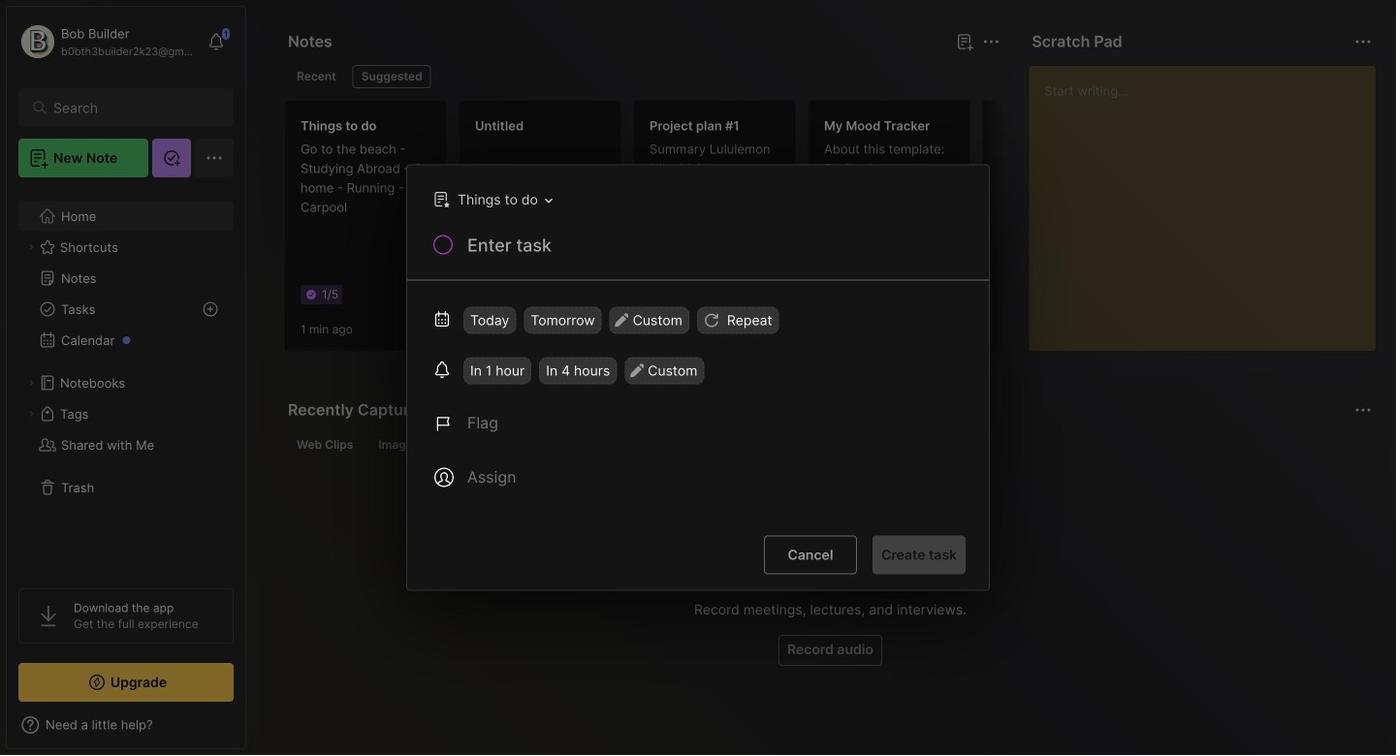 Task type: describe. For each thing, give the bounding box(es) containing it.
main element
[[0, 0, 252, 756]]

2 tab list from the top
[[288, 434, 1370, 457]]

Search text field
[[53, 99, 208, 117]]

Enter task text field
[[466, 233, 966, 266]]

expand notebooks image
[[25, 377, 37, 389]]

none search field inside main element
[[53, 96, 208, 119]]



Task type: locate. For each thing, give the bounding box(es) containing it.
row group
[[284, 100, 1157, 364]]

1 tab list from the top
[[288, 65, 998, 88]]

0 vertical spatial tab list
[[288, 65, 998, 88]]

Go to note or move task field
[[424, 186, 560, 214]]

tree inside main element
[[7, 189, 245, 571]]

1 vertical spatial tab list
[[288, 434, 1370, 457]]

Start writing… text field
[[1045, 66, 1376, 336]]

expand tags image
[[25, 408, 37, 420]]

tab list
[[288, 65, 998, 88], [288, 434, 1370, 457]]

None search field
[[53, 96, 208, 119]]

tree
[[7, 189, 245, 571]]

tab
[[288, 65, 345, 88], [353, 65, 431, 88], [288, 434, 362, 457], [370, 434, 428, 457], [526, 434, 576, 457]]



Task type: vqa. For each thing, say whether or not it's contained in the screenshot.
tree within Main element
yes



